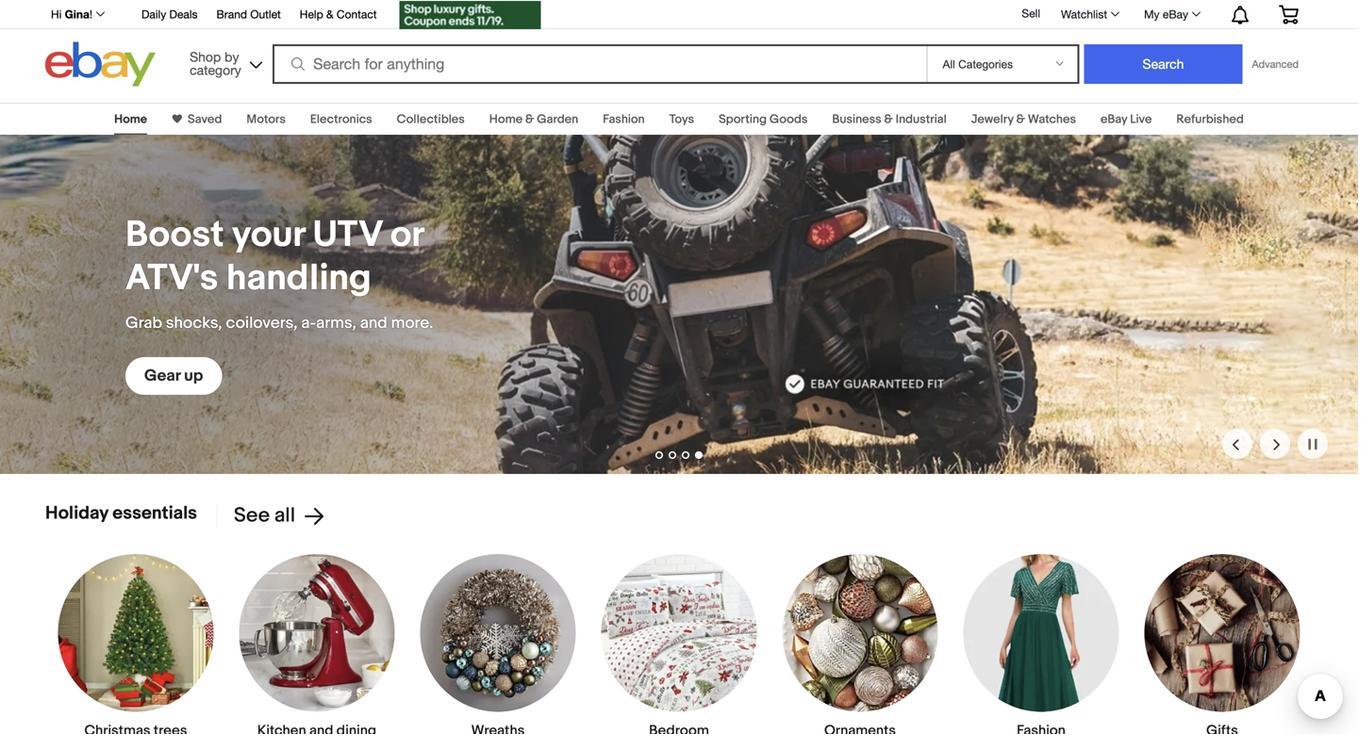 Task type: describe. For each thing, give the bounding box(es) containing it.
or
[[390, 214, 424, 258]]

garden
[[537, 112, 578, 127]]

industrial
[[896, 112, 947, 127]]

coilovers,
[[226, 314, 298, 333]]

get the coupon image
[[400, 1, 541, 29]]

watchlist
[[1061, 8, 1108, 21]]

account navigation
[[41, 0, 1313, 32]]

home & garden
[[489, 112, 578, 127]]

business & industrial link
[[832, 112, 947, 127]]

shocks,
[[166, 314, 222, 333]]

toys link
[[669, 112, 694, 127]]

& for business
[[884, 112, 893, 127]]

sell link
[[1014, 7, 1049, 20]]

essentials
[[112, 503, 197, 525]]

ebay live link
[[1101, 112, 1152, 127]]

sporting goods
[[719, 112, 808, 127]]

a-
[[301, 314, 316, 333]]

!
[[90, 8, 92, 21]]

holiday
[[45, 503, 108, 525]]

refurbished
[[1177, 112, 1244, 127]]

help
[[300, 8, 323, 21]]

sporting
[[719, 112, 767, 127]]

shop by category
[[190, 49, 241, 78]]

category
[[190, 62, 241, 78]]

up
[[184, 367, 203, 386]]

see all
[[234, 504, 295, 528]]

grab
[[125, 314, 162, 333]]

brand outlet link
[[217, 5, 281, 25]]

holiday essentials link
[[45, 503, 197, 525]]

goods
[[770, 112, 808, 127]]

refurbished link
[[1177, 112, 1244, 127]]

advanced
[[1252, 58, 1299, 70]]

fashion
[[603, 112, 645, 127]]

watches
[[1028, 112, 1076, 127]]

motors link
[[247, 112, 286, 127]]

deals
[[169, 8, 198, 21]]

sell
[[1022, 7, 1041, 20]]

see
[[234, 504, 270, 528]]

live
[[1130, 112, 1152, 127]]

boost your utv or atv's handling link
[[125, 214, 511, 301]]

grab shocks, coilovers, a-arms, and more.
[[125, 314, 433, 333]]

fashion link
[[603, 112, 645, 127]]

electronics
[[310, 112, 372, 127]]



Task type: vqa. For each thing, say whether or not it's contained in the screenshot.
Your shopping cart image
yes



Task type: locate. For each thing, give the bounding box(es) containing it.
help & contact link
[[300, 5, 377, 25]]

jewelry & watches
[[971, 112, 1076, 127]]

& for home
[[525, 112, 534, 127]]

home for home
[[114, 112, 147, 127]]

sporting goods link
[[719, 112, 808, 127]]

boost your utv or atv's handling
[[125, 214, 424, 301]]

motors
[[247, 112, 286, 127]]

home left garden
[[489, 112, 523, 127]]

1 home from the left
[[114, 112, 147, 127]]

saved link
[[182, 112, 222, 127]]

all
[[274, 504, 295, 528]]

business & industrial
[[832, 112, 947, 127]]

1 horizontal spatial ebay
[[1163, 8, 1189, 21]]

and
[[360, 314, 388, 333]]

collectibles link
[[397, 112, 465, 127]]

hi gina !
[[51, 8, 92, 21]]

0 vertical spatial ebay
[[1163, 8, 1189, 21]]

business
[[832, 112, 882, 127]]

utv
[[313, 214, 382, 258]]

saved
[[188, 112, 222, 127]]

& left garden
[[525, 112, 534, 127]]

help & contact
[[300, 8, 377, 21]]

gina
[[65, 8, 90, 21]]

by
[[225, 49, 239, 65]]

ebay right my
[[1163, 8, 1189, 21]]

collectibles
[[397, 112, 465, 127]]

advanced link
[[1243, 45, 1308, 83]]

jewelry
[[971, 112, 1014, 127]]

gear up link
[[125, 358, 222, 395]]

home left "saved" link
[[114, 112, 147, 127]]

ebay inside account navigation
[[1163, 8, 1189, 21]]

arms,
[[316, 314, 357, 333]]

more.
[[391, 314, 433, 333]]

see all link
[[216, 504, 326, 528]]

& right business
[[884, 112, 893, 127]]

home & garden link
[[489, 112, 578, 127]]

watchlist link
[[1051, 3, 1128, 25]]

shop by category banner
[[41, 0, 1313, 92]]

atv's
[[125, 257, 218, 301]]

2 home from the left
[[489, 112, 523, 127]]

shop
[[190, 49, 221, 65]]

holiday essentials
[[45, 503, 197, 525]]

daily
[[141, 8, 166, 21]]

toys
[[669, 112, 694, 127]]

0 horizontal spatial home
[[114, 112, 147, 127]]

brand
[[217, 8, 247, 21]]

home for home & garden
[[489, 112, 523, 127]]

brand outlet
[[217, 8, 281, 21]]

contact
[[337, 8, 377, 21]]

& for help
[[326, 8, 334, 21]]

1 vertical spatial ebay
[[1101, 112, 1128, 127]]

ebay
[[1163, 8, 1189, 21], [1101, 112, 1128, 127]]

gear
[[144, 367, 180, 386]]

outlet
[[250, 8, 281, 21]]

none submit inside shop by category banner
[[1084, 44, 1243, 84]]

&
[[326, 8, 334, 21], [525, 112, 534, 127], [884, 112, 893, 127], [1017, 112, 1026, 127]]

shop by category button
[[181, 42, 266, 83]]

my ebay link
[[1134, 3, 1209, 25]]

jewelry & watches link
[[971, 112, 1076, 127]]

& inside help & contact link
[[326, 8, 334, 21]]

daily deals
[[141, 8, 198, 21]]

1 horizontal spatial home
[[489, 112, 523, 127]]

daily deals link
[[141, 5, 198, 25]]

handling
[[226, 257, 371, 301]]

electronics link
[[310, 112, 372, 127]]

your
[[232, 214, 305, 258]]

ebay live
[[1101, 112, 1152, 127]]

hi
[[51, 8, 62, 21]]

your shopping cart image
[[1278, 5, 1300, 24]]

ebay left live
[[1101, 112, 1128, 127]]

Search for anything text field
[[276, 46, 923, 82]]

boost
[[125, 214, 224, 258]]

my
[[1144, 8, 1160, 21]]

gear up
[[144, 367, 203, 386]]

None submit
[[1084, 44, 1243, 84]]

& right the help
[[326, 8, 334, 21]]

my ebay
[[1144, 8, 1189, 21]]

0 horizontal spatial ebay
[[1101, 112, 1128, 127]]

home
[[114, 112, 147, 127], [489, 112, 523, 127]]

& right "jewelry"
[[1017, 112, 1026, 127]]

& for jewelry
[[1017, 112, 1026, 127]]



